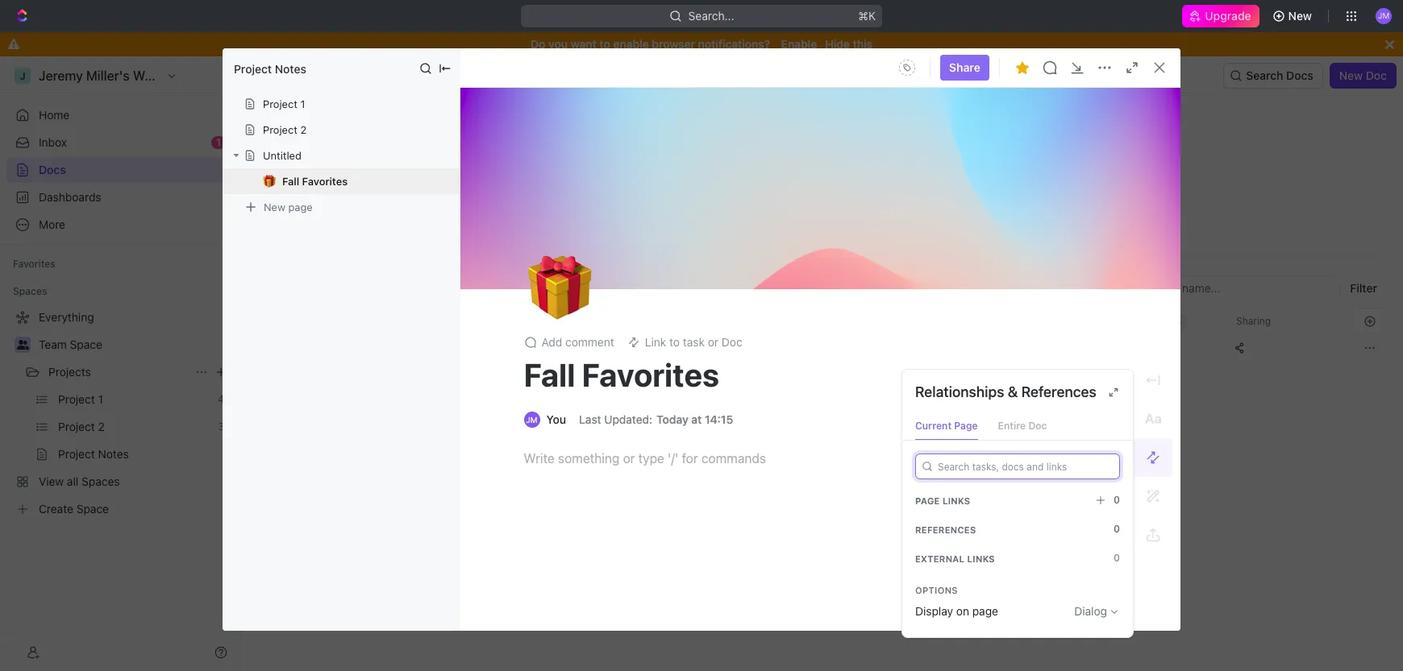 Task type: vqa. For each thing, say whether or not it's contained in the screenshot.
Set date
no



Task type: describe. For each thing, give the bounding box(es) containing it.
last updated: today at 14:15
[[579, 413, 733, 426]]

upgrade link
[[1182, 5, 1259, 27]]

add
[[541, 335, 562, 349]]

1 horizontal spatial page
[[954, 420, 978, 432]]

doc inside dropdown button
[[722, 335, 742, 349]]

0 horizontal spatial page
[[288, 200, 313, 213]]

untitled • for created by me
[[1061, 164, 1110, 177]]

inbox
[[39, 135, 67, 149]]

browser
[[652, 37, 695, 51]]

spaces
[[13, 285, 47, 298]]

projects link
[[48, 360, 189, 385]]

assigned
[[551, 284, 600, 298]]

home
[[39, 108, 70, 122]]

reposition button
[[941, 257, 1017, 283]]

do you want to enable browser notifications? enable hide this
[[531, 37, 872, 51]]

on
[[956, 605, 969, 618]]

this
[[853, 37, 872, 51]]

🎁 inside 🎁 fall favorites
[[263, 175, 276, 187]]

current
[[915, 420, 952, 432]]

untitled link for created by me
[[1032, 184, 1370, 210]]

display on page
[[915, 605, 998, 618]]

workspace
[[477, 284, 536, 298]]

sharing
[[1236, 315, 1271, 327]]

favorites button
[[6, 255, 62, 274]]

1 horizontal spatial page
[[972, 605, 998, 618]]

projects inside sidebar navigation
[[48, 365, 91, 379]]

enable
[[781, 37, 817, 51]]

project notes link
[[653, 158, 991, 184]]

0 for references
[[1114, 523, 1120, 535]]

1 horizontal spatial notes
[[722, 164, 753, 177]]

projects inside row
[[646, 341, 688, 355]]

dropdown menu image
[[894, 55, 920, 81]]

workspace button
[[473, 276, 540, 308]]

jm inside jm dropdown button
[[1378, 11, 1390, 20]]

external links
[[915, 554, 995, 564]]

1 horizontal spatial 1
[[300, 98, 305, 110]]

links for page links
[[943, 496, 970, 506]]

1 horizontal spatial references
[[1021, 384, 1096, 401]]

project 2
[[263, 123, 307, 136]]

docs link
[[6, 157, 234, 183]]

created by me
[[1038, 135, 1127, 149]]

🎁 down recent
[[281, 165, 294, 177]]

project 1
[[263, 98, 305, 110]]

1 0 from the top
[[1114, 494, 1120, 506]]

🎁 up add
[[527, 250, 591, 326]]

notifications?
[[698, 37, 770, 51]]

new doc button
[[1329, 63, 1397, 89]]

favorites inside 🎁 fall favorites
[[302, 175, 348, 188]]

created
[[1038, 135, 1087, 149]]

relationships & references
[[915, 384, 1096, 401]]

dashboards
[[39, 190, 101, 204]]

space
[[70, 338, 102, 352]]

⌘k
[[858, 9, 876, 23]]

last
[[579, 413, 601, 426]]

entire
[[998, 420, 1026, 432]]

me
[[1108, 135, 1127, 149]]

fall favorites
[[524, 356, 719, 393]]

you
[[548, 37, 568, 51]]

0 vertical spatial to
[[599, 37, 610, 51]]

🎁 down 'created'
[[1038, 165, 1051, 177]]

1 column header from the left
[[260, 308, 278, 335]]

3 column header from the left
[[968, 308, 1097, 335]]

link to task or doc
[[645, 335, 742, 349]]

comment
[[565, 335, 614, 349]]

new for new doc
[[1339, 69, 1363, 82]]

1 horizontal spatial project notes
[[682, 164, 753, 177]]

display
[[915, 605, 953, 618]]

untitled link for recent
[[274, 184, 613, 210]]

0 horizontal spatial jm
[[526, 415, 538, 425]]

change cover
[[1027, 263, 1100, 277]]

tree inside sidebar navigation
[[6, 305, 234, 523]]

user group image
[[17, 340, 29, 350]]

private button
[[421, 276, 466, 308]]

docs inside sidebar navigation
[[39, 163, 66, 177]]

1 inside sidebar navigation
[[216, 136, 221, 148]]

link
[[645, 335, 666, 349]]

options
[[915, 585, 958, 596]]

new doc
[[1339, 69, 1387, 82]]

1 horizontal spatial docs
[[270, 69, 297, 82]]

fall inside 🎁 fall favorites
[[282, 175, 299, 188]]

docs inside button
[[1286, 69, 1313, 82]]

team space link
[[39, 332, 231, 358]]

home link
[[6, 102, 234, 128]]

• for recent
[[348, 164, 352, 177]]

1 vertical spatial fall
[[524, 356, 575, 393]]

search...
[[688, 9, 734, 23]]



Task type: locate. For each thing, give the bounding box(es) containing it.
1 • from the left
[[348, 164, 352, 177]]

page right on
[[972, 605, 998, 618]]

• for created by me
[[1105, 164, 1110, 177]]

0 vertical spatial page
[[954, 420, 978, 432]]

change
[[1027, 263, 1068, 277]]

projects row
[[260, 332, 1384, 364]]

docs up 'project 1'
[[270, 69, 297, 82]]

docs down inbox
[[39, 163, 66, 177]]

1 left project 2
[[216, 136, 221, 148]]

recent
[[281, 135, 323, 149]]

14:15
[[705, 413, 733, 426]]

3 0 from the top
[[1114, 552, 1120, 564]]

jm left you
[[526, 415, 538, 425]]

archived
[[614, 284, 662, 298]]

doc down jm dropdown button
[[1366, 69, 1387, 82]]

to inside dropdown button
[[669, 335, 680, 349]]

2 untitled • from the left
[[1061, 164, 1110, 177]]

tree containing team space
[[6, 305, 234, 523]]

new right the search docs
[[1339, 69, 1363, 82]]

notes
[[275, 62, 306, 75], [722, 164, 753, 177]]

1 vertical spatial references
[[915, 525, 976, 535]]

search
[[1246, 69, 1283, 82]]

0 horizontal spatial docs
[[39, 163, 66, 177]]

page up the external
[[915, 496, 940, 506]]

1 horizontal spatial doc
[[1028, 420, 1047, 432]]

0 horizontal spatial untitled link
[[274, 184, 613, 210]]

2 0 from the top
[[1114, 523, 1120, 535]]

fall down add
[[524, 356, 575, 393]]

0
[[1114, 494, 1120, 506], [1114, 523, 1120, 535], [1114, 552, 1120, 564]]

page links
[[915, 496, 970, 506]]

2 cell from the left
[[781, 334, 968, 363]]

change cover button
[[1017, 257, 1110, 283]]

0 vertical spatial project notes
[[234, 62, 306, 75]]

docs
[[270, 69, 297, 82], [1286, 69, 1313, 82], [39, 163, 66, 177]]

projects left or
[[646, 341, 688, 355]]

0 vertical spatial doc
[[1366, 69, 1387, 82]]

jm button
[[1371, 3, 1397, 29]]

0 vertical spatial notes
[[275, 62, 306, 75]]

doc
[[1366, 69, 1387, 82], [722, 335, 742, 349], [1028, 420, 1047, 432]]

by
[[1090, 135, 1105, 149]]

doc inside button
[[1366, 69, 1387, 82]]

links right the external
[[967, 554, 995, 564]]

jm up new doc
[[1378, 11, 1390, 20]]

2 vertical spatial 0
[[1114, 552, 1120, 564]]

0 horizontal spatial references
[[915, 525, 976, 535]]

add comment
[[541, 335, 614, 349]]

new page
[[264, 200, 313, 213]]

2 column header from the left
[[781, 308, 968, 335]]

🎁 fall favorites
[[263, 175, 348, 188]]

0 vertical spatial projects
[[646, 341, 688, 355]]

references down page links
[[915, 525, 976, 535]]

share
[[949, 60, 981, 74]]

dialog
[[1074, 605, 1107, 618]]

1 up 2
[[300, 98, 305, 110]]

doc right entire
[[1028, 420, 1047, 432]]

0 horizontal spatial untitled •
[[303, 164, 352, 177]]

new for new
[[1288, 9, 1312, 23]]

page
[[288, 200, 313, 213], [972, 605, 998, 618]]

0 horizontal spatial •
[[348, 164, 352, 177]]

1 horizontal spatial untitled •
[[1061, 164, 1110, 177]]

0 horizontal spatial projects
[[48, 365, 91, 379]]

2 horizontal spatial new
[[1339, 69, 1363, 82]]

2 horizontal spatial docs
[[1286, 69, 1313, 82]]

references
[[1021, 384, 1096, 401], [915, 525, 976, 535]]

1 vertical spatial 0
[[1114, 523, 1120, 535]]

task
[[683, 335, 705, 349]]

0 horizontal spatial page
[[915, 496, 940, 506]]

do
[[531, 37, 545, 51]]

tab list
[[280, 276, 666, 308]]

🎁
[[281, 165, 294, 177], [1038, 165, 1051, 177], [263, 175, 276, 187], [527, 250, 591, 326]]

new for new page
[[264, 200, 285, 213]]

untitled • for recent
[[303, 164, 352, 177]]

assigned button
[[547, 276, 604, 308]]

1 vertical spatial links
[[967, 554, 995, 564]]

1 vertical spatial new
[[1339, 69, 1363, 82]]

cell
[[260, 334, 278, 363], [781, 334, 968, 363], [968, 334, 1097, 363], [1097, 334, 1227, 363]]

reposition
[[950, 263, 1007, 277]]

doc for new doc
[[1366, 69, 1387, 82]]

links
[[943, 496, 970, 506], [967, 554, 995, 564]]

projects
[[646, 341, 688, 355], [48, 365, 91, 379]]

3 cell from the left
[[968, 334, 1097, 363]]

docs right search
[[1286, 69, 1313, 82]]

projects table
[[260, 308, 1384, 364]]

1 vertical spatial doc
[[722, 335, 742, 349]]

1 untitled • from the left
[[303, 164, 352, 177]]

0 vertical spatial references
[[1021, 384, 1096, 401]]

link to task or doc button
[[621, 331, 749, 354]]

0 vertical spatial 0
[[1114, 494, 1120, 506]]

0 horizontal spatial fall
[[282, 175, 299, 188]]

2 vertical spatial new
[[264, 200, 285, 213]]

doc for entire doc
[[1028, 420, 1047, 432]]

upgrade
[[1205, 9, 1251, 23]]

search docs button
[[1224, 63, 1323, 89]]

0 horizontal spatial new
[[264, 200, 285, 213]]

dashboards link
[[6, 185, 234, 210]]

Search tasks, docs and links text field
[[924, 455, 1114, 479]]

at
[[691, 413, 702, 426]]

sharing row
[[260, 308, 1384, 335]]

page down 🎁 fall favorites
[[288, 200, 313, 213]]

to right link
[[669, 335, 680, 349]]

projects down "team space"
[[48, 365, 91, 379]]

1 vertical spatial 1
[[216, 136, 221, 148]]

want
[[571, 37, 597, 51]]

hide
[[825, 37, 850, 51]]

1 vertical spatial notes
[[722, 164, 753, 177]]

project notes
[[234, 62, 306, 75], [682, 164, 753, 177]]

1 vertical spatial projects
[[48, 365, 91, 379]]

1 vertical spatial page
[[915, 496, 940, 506]]

1 cell from the left
[[260, 334, 278, 363]]

1 vertical spatial project notes
[[682, 164, 753, 177]]

doc right or
[[722, 335, 742, 349]]

&
[[1008, 384, 1018, 401]]

1 horizontal spatial new
[[1288, 9, 1312, 23]]

untitled • down recent
[[303, 164, 352, 177]]

relationships
[[915, 384, 1004, 401]]

0 vertical spatial new
[[1288, 9, 1312, 23]]

🎁 up new page
[[263, 175, 276, 187]]

external
[[915, 554, 965, 564]]

4 cell from the left
[[1097, 334, 1227, 363]]

1
[[300, 98, 305, 110], [216, 136, 221, 148]]

2
[[300, 123, 307, 136]]

to right want
[[599, 37, 610, 51]]

archived button
[[610, 276, 666, 308]]

to
[[599, 37, 610, 51], [669, 335, 680, 349]]

references right "&"
[[1021, 384, 1096, 401]]

1 vertical spatial to
[[669, 335, 680, 349]]

updated:
[[604, 413, 652, 426]]

team
[[39, 338, 67, 352]]

sidebar navigation
[[0, 56, 241, 672]]

jm
[[1378, 11, 1390, 20], [526, 415, 538, 425]]

new button
[[1266, 3, 1322, 29]]

2 untitled link from the left
[[1032, 184, 1370, 210]]

0 horizontal spatial doc
[[722, 335, 742, 349]]

today
[[656, 413, 688, 426]]

team space
[[39, 338, 102, 352]]

dialog button
[[1074, 605, 1120, 618]]

•
[[348, 164, 352, 177], [1105, 164, 1110, 177]]

1 horizontal spatial untitled link
[[1032, 184, 1370, 210]]

1 untitled link from the left
[[274, 184, 613, 210]]

1 horizontal spatial •
[[1105, 164, 1110, 177]]

fall up new page
[[282, 175, 299, 188]]

search docs
[[1246, 69, 1313, 82]]

links for external links
[[967, 554, 995, 564]]

change cover button
[[1017, 257, 1110, 283]]

or
[[708, 335, 719, 349]]

entire doc
[[998, 420, 1047, 432]]

you
[[546, 413, 566, 426]]

1 horizontal spatial fall
[[524, 356, 575, 393]]

🎁 button
[[263, 175, 282, 188]]

0 vertical spatial fall
[[282, 175, 299, 188]]

tree
[[6, 305, 234, 523]]

2 vertical spatial doc
[[1028, 420, 1047, 432]]

cover
[[1071, 263, 1100, 277]]

1 vertical spatial jm
[[526, 415, 538, 425]]

new
[[1288, 9, 1312, 23], [1339, 69, 1363, 82], [264, 200, 285, 213]]

Search by name... text field
[[1127, 277, 1331, 301]]

favorites inside button
[[13, 258, 55, 270]]

1 horizontal spatial to
[[669, 335, 680, 349]]

0 vertical spatial jm
[[1378, 11, 1390, 20]]

new down 🎁 dropdown button
[[264, 200, 285, 213]]

0 horizontal spatial project notes
[[234, 62, 306, 75]]

2 horizontal spatial doc
[[1366, 69, 1387, 82]]

0 for external links
[[1114, 552, 1120, 564]]

links up external links
[[943, 496, 970, 506]]

2 • from the left
[[1105, 164, 1110, 177]]

new up the search docs
[[1288, 9, 1312, 23]]

0 vertical spatial links
[[943, 496, 970, 506]]

current page
[[915, 420, 978, 432]]

0 horizontal spatial 1
[[216, 136, 221, 148]]

column header
[[260, 308, 278, 335], [781, 308, 968, 335], [968, 308, 1097, 335]]

0 vertical spatial page
[[288, 200, 313, 213]]

1 vertical spatial page
[[972, 605, 998, 618]]

0 vertical spatial 1
[[300, 98, 305, 110]]

untitled link
[[274, 184, 613, 210], [1032, 184, 1370, 210]]

private
[[425, 284, 462, 298]]

project
[[234, 62, 272, 75], [263, 98, 298, 110], [263, 123, 298, 136], [682, 164, 719, 177]]

untitled • down created by me
[[1061, 164, 1110, 177]]

fall
[[282, 175, 299, 188], [524, 356, 575, 393]]

1 horizontal spatial projects
[[646, 341, 688, 355]]

1 horizontal spatial jm
[[1378, 11, 1390, 20]]

enable
[[613, 37, 649, 51]]

page right current
[[954, 420, 978, 432]]

0 horizontal spatial to
[[599, 37, 610, 51]]

0 horizontal spatial notes
[[275, 62, 306, 75]]

tab list containing private
[[280, 276, 666, 308]]



